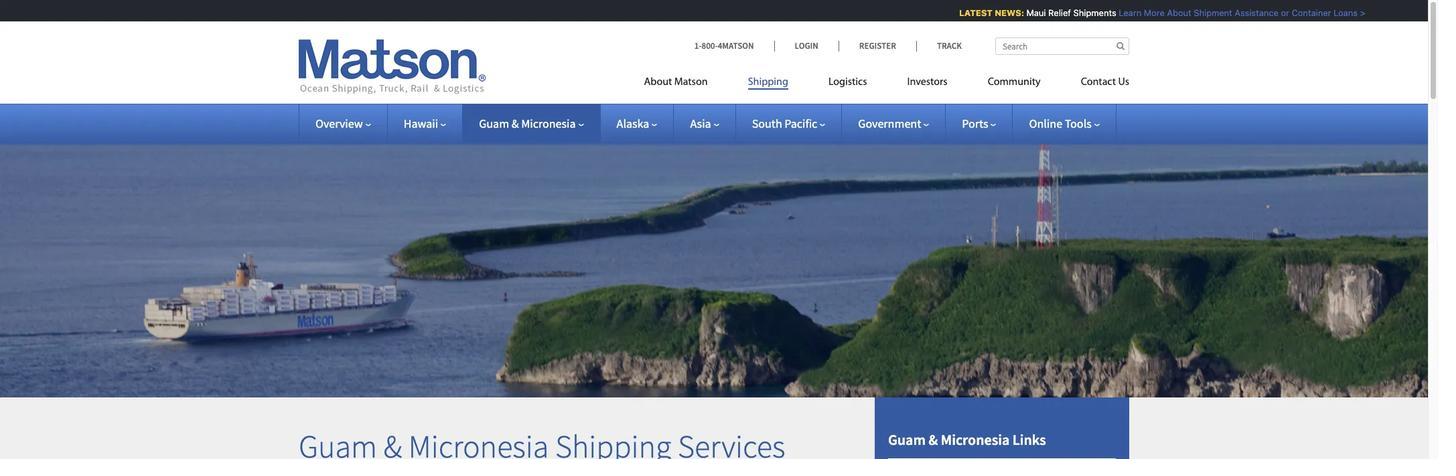 Task type: describe. For each thing, give the bounding box(es) containing it.
government
[[859, 116, 921, 131]]

guam & micronesia links
[[888, 431, 1046, 449]]

us
[[1119, 77, 1130, 88]]

online tools
[[1029, 116, 1092, 131]]

investors link
[[887, 70, 968, 98]]

south pacific link
[[752, 116, 826, 131]]

4matson
[[718, 40, 754, 52]]

logistics
[[829, 77, 867, 88]]

search image
[[1117, 42, 1125, 50]]

about matson
[[644, 77, 708, 88]]

track link
[[917, 40, 962, 52]]

maui
[[1021, 7, 1041, 18]]

about matson link
[[644, 70, 728, 98]]

matson
[[675, 77, 708, 88]]

contact us link
[[1061, 70, 1130, 98]]

shipments
[[1068, 7, 1111, 18]]

relief
[[1043, 7, 1066, 18]]

blue matson logo with ocean, shipping, truck, rail and logistics written beneath it. image
[[299, 40, 486, 94]]

about inside "link"
[[644, 77, 672, 88]]

login link
[[774, 40, 839, 52]]

Search search field
[[996, 38, 1130, 55]]

south pacific
[[752, 116, 818, 131]]

ports link
[[962, 116, 997, 131]]

login
[[795, 40, 819, 52]]

>
[[1355, 7, 1360, 18]]

alaska link
[[617, 116, 658, 131]]

top menu navigation
[[644, 70, 1130, 98]]

online
[[1029, 116, 1063, 131]]

track
[[937, 40, 962, 52]]

shipping link
[[728, 70, 809, 98]]

register link
[[839, 40, 917, 52]]

1-
[[695, 40, 702, 52]]

loans
[[1328, 7, 1353, 18]]

hawaii
[[404, 116, 438, 131]]

learn
[[1114, 7, 1136, 18]]

asia
[[690, 116, 711, 131]]

government link
[[859, 116, 929, 131]]



Task type: vqa. For each thing, say whether or not it's contained in the screenshot.
INCHES associated with Length
no



Task type: locate. For each thing, give the bounding box(es) containing it.
about left matson
[[644, 77, 672, 88]]

1-800-4matson
[[695, 40, 754, 52]]

or
[[1276, 7, 1284, 18]]

micronesia
[[521, 116, 576, 131], [941, 431, 1010, 449]]

community link
[[968, 70, 1061, 98]]

guam
[[479, 116, 509, 131], [888, 431, 926, 449]]

ports
[[962, 116, 989, 131]]

matson containership sailing for guam shipping service. image
[[0, 123, 1428, 398]]

news:
[[990, 7, 1019, 18]]

latest news: maui relief shipments learn more about shipment assistance or container loans >
[[954, 7, 1360, 18]]

0 horizontal spatial &
[[512, 116, 519, 131]]

about right more
[[1162, 7, 1186, 18]]

community
[[988, 77, 1041, 88]]

contact
[[1081, 77, 1116, 88]]

& inside section
[[929, 431, 938, 449]]

None search field
[[996, 38, 1130, 55]]

0 horizontal spatial guam
[[479, 116, 509, 131]]

about
[[1162, 7, 1186, 18], [644, 77, 672, 88]]

guam & micronesia link
[[479, 116, 584, 131]]

1 horizontal spatial guam
[[888, 431, 926, 449]]

more
[[1139, 7, 1159, 18]]

1 vertical spatial about
[[644, 77, 672, 88]]

hawaii link
[[404, 116, 446, 131]]

tools
[[1065, 116, 1092, 131]]

1 vertical spatial guam
[[888, 431, 926, 449]]

0 vertical spatial guam
[[479, 116, 509, 131]]

guam inside section
[[888, 431, 926, 449]]

guam & micronesia
[[479, 116, 576, 131]]

contact us
[[1081, 77, 1130, 88]]

overview link
[[316, 116, 371, 131]]

0 horizontal spatial micronesia
[[521, 116, 576, 131]]

alaska
[[617, 116, 650, 131]]

latest
[[954, 7, 987, 18]]

0 vertical spatial &
[[512, 116, 519, 131]]

1 vertical spatial micronesia
[[941, 431, 1010, 449]]

guam for guam & micronesia links
[[888, 431, 926, 449]]

micronesia for guam & micronesia links
[[941, 431, 1010, 449]]

container
[[1287, 7, 1326, 18]]

guam & micronesia links section
[[858, 398, 1146, 460]]

0 vertical spatial micronesia
[[521, 116, 576, 131]]

learn more about shipment assistance or container loans > link
[[1114, 7, 1360, 18]]

guam for guam & micronesia
[[479, 116, 509, 131]]

shipping
[[748, 77, 789, 88]]

800-
[[702, 40, 718, 52]]

overview
[[316, 116, 363, 131]]

1 horizontal spatial about
[[1162, 7, 1186, 18]]

assistance
[[1230, 7, 1273, 18]]

shipment
[[1189, 7, 1227, 18]]

links
[[1013, 431, 1046, 449]]

south
[[752, 116, 782, 131]]

online tools link
[[1029, 116, 1100, 131]]

&
[[512, 116, 519, 131], [929, 431, 938, 449]]

0 horizontal spatial about
[[644, 77, 672, 88]]

investors
[[908, 77, 948, 88]]

& for guam & micronesia links
[[929, 431, 938, 449]]

& for guam & micronesia
[[512, 116, 519, 131]]

logistics link
[[809, 70, 887, 98]]

0 vertical spatial about
[[1162, 7, 1186, 18]]

pacific
[[785, 116, 818, 131]]

1 vertical spatial &
[[929, 431, 938, 449]]

register
[[859, 40, 896, 52]]

1 horizontal spatial micronesia
[[941, 431, 1010, 449]]

1 horizontal spatial &
[[929, 431, 938, 449]]

1-800-4matson link
[[695, 40, 774, 52]]

asia link
[[690, 116, 719, 131]]

micronesia for guam & micronesia
[[521, 116, 576, 131]]

micronesia inside section
[[941, 431, 1010, 449]]



